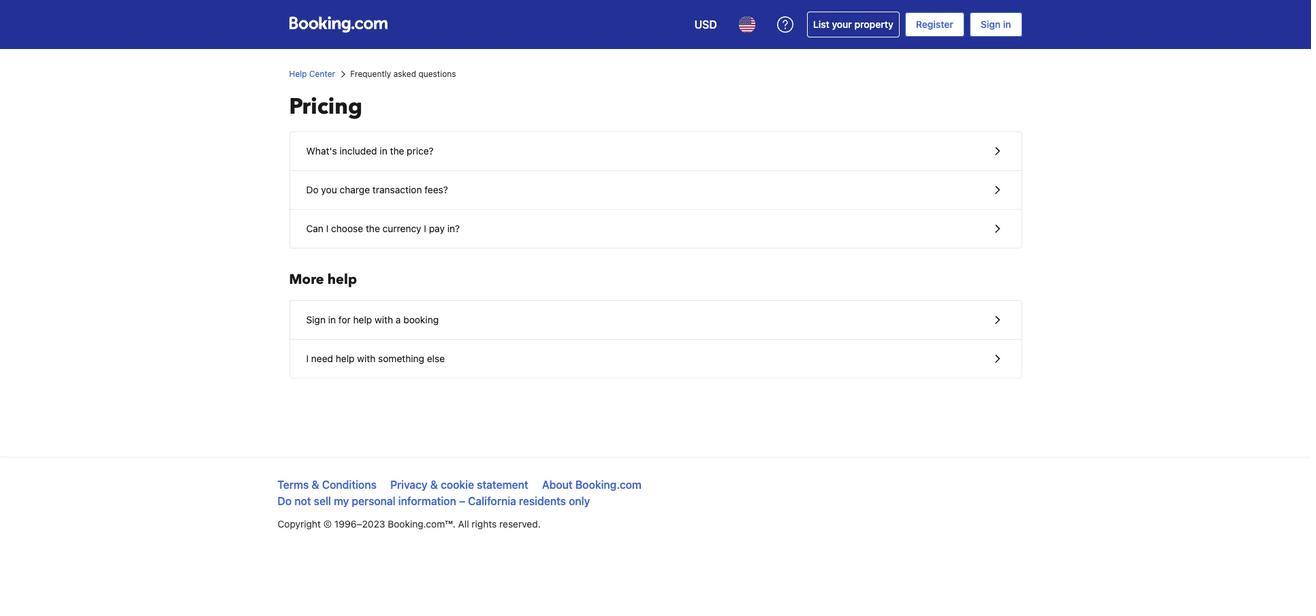 Task type: describe. For each thing, give the bounding box(es) containing it.
what's included in the price?
[[306, 145, 434, 157]]

what's
[[306, 145, 337, 157]]

only
[[569, 495, 590, 508]]

statement
[[477, 479, 528, 491]]

terms & conditions link
[[278, 479, 377, 491]]

1 horizontal spatial in
[[380, 145, 388, 157]]

fees?
[[425, 184, 448, 196]]

can i choose the currency i pay in? button
[[290, 210, 1022, 248]]

about booking.com link
[[542, 479, 642, 491]]

my
[[334, 495, 349, 508]]

cookie
[[441, 479, 474, 491]]

0 vertical spatial help
[[328, 270, 357, 289]]

included
[[340, 145, 377, 157]]

in for sign in
[[1003, 18, 1011, 30]]

a
[[396, 314, 401, 326]]

copyright
[[278, 519, 321, 530]]

booking.com™.
[[388, 519, 456, 530]]

more help
[[289, 270, 357, 289]]

else
[[427, 353, 445, 365]]

california
[[468, 495, 516, 508]]

usd button
[[687, 8, 726, 41]]

& for terms
[[312, 479, 319, 491]]

rights
[[472, 519, 497, 530]]

not
[[295, 495, 311, 508]]

do not sell my personal information – california residents only link
[[278, 495, 590, 508]]

2 vertical spatial help
[[336, 353, 355, 365]]

privacy & cookie statement link
[[390, 479, 528, 491]]

pricing
[[289, 92, 363, 122]]

booking.com
[[576, 479, 642, 491]]

i need help with something else button
[[290, 340, 1022, 378]]

residents
[[519, 495, 566, 508]]

choose
[[331, 223, 363, 234]]

1 horizontal spatial i
[[326, 223, 329, 234]]

2 horizontal spatial i
[[424, 223, 427, 234]]

with inside "link"
[[375, 314, 393, 326]]

sign in for help with a booking link
[[290, 301, 1022, 339]]

sign in for help with a booking
[[306, 314, 439, 326]]

privacy & cookie statement
[[390, 479, 528, 491]]

you
[[321, 184, 337, 196]]

help inside "link"
[[353, 314, 372, 326]]

all
[[458, 519, 469, 530]]

sign for sign in
[[981, 18, 1001, 30]]

information
[[398, 495, 456, 508]]

price?
[[407, 145, 434, 157]]

list
[[813, 18, 830, 30]]

copyright © 1996–2023 booking.com™. all rights reserved.
[[278, 519, 541, 530]]

frequently
[[350, 69, 391, 79]]

list your property link
[[807, 12, 900, 37]]

need
[[311, 353, 333, 365]]

conditions
[[322, 479, 377, 491]]

register link
[[905, 12, 965, 37]]

about
[[542, 479, 573, 491]]

sign in link
[[970, 12, 1022, 37]]

terms & conditions
[[278, 479, 377, 491]]

do you charge transaction fees? button
[[290, 171, 1022, 210]]



Task type: vqa. For each thing, say whether or not it's contained in the screenshot.
REGISTER link
yes



Task type: locate. For each thing, give the bounding box(es) containing it.
–
[[459, 495, 465, 508]]

1 vertical spatial with
[[357, 353, 376, 365]]

do inside about booking.com do not sell my personal information – california residents only
[[278, 495, 292, 508]]

frequently asked questions
[[350, 69, 456, 79]]

transaction
[[373, 184, 422, 196]]

usd
[[695, 18, 717, 31]]

do left not
[[278, 495, 292, 508]]

reserved.
[[500, 519, 541, 530]]

what's included in the price? button
[[290, 132, 1022, 171]]

& up sell
[[312, 479, 319, 491]]

0 horizontal spatial sign
[[306, 314, 326, 326]]

& for privacy
[[430, 479, 438, 491]]

1 vertical spatial sign
[[306, 314, 326, 326]]

list your property
[[813, 18, 894, 30]]

1 horizontal spatial sign
[[981, 18, 1001, 30]]

do you charge transaction fees?
[[306, 184, 448, 196]]

2 & from the left
[[430, 479, 438, 491]]

sign inside "link"
[[306, 314, 326, 326]]

booking
[[404, 314, 439, 326]]

0 vertical spatial sign
[[981, 18, 1001, 30]]

sign
[[981, 18, 1001, 30], [306, 314, 326, 326]]

help center button
[[289, 68, 335, 80]]

the for price?
[[390, 145, 404, 157]]

more
[[289, 270, 324, 289]]

help
[[289, 69, 307, 79]]

0 horizontal spatial the
[[366, 223, 380, 234]]

1 vertical spatial help
[[353, 314, 372, 326]]

the
[[390, 145, 404, 157], [366, 223, 380, 234]]

0 horizontal spatial i
[[306, 353, 309, 365]]

register
[[916, 18, 954, 30]]

0 vertical spatial do
[[306, 184, 319, 196]]

for
[[339, 314, 351, 326]]

0 vertical spatial in
[[1003, 18, 1011, 30]]

pay
[[429, 223, 445, 234]]

2 vertical spatial in
[[328, 314, 336, 326]]

sign in
[[981, 18, 1011, 30]]

i
[[326, 223, 329, 234], [424, 223, 427, 234], [306, 353, 309, 365]]

&
[[312, 479, 319, 491], [430, 479, 438, 491]]

asked
[[394, 69, 416, 79]]

1 horizontal spatial do
[[306, 184, 319, 196]]

1996–2023
[[334, 519, 385, 530]]

the right the 'choose' on the top left of page
[[366, 223, 380, 234]]

do
[[306, 184, 319, 196], [278, 495, 292, 508]]

i left need
[[306, 353, 309, 365]]

the for currency
[[366, 223, 380, 234]]

do left 'you'
[[306, 184, 319, 196]]

in?
[[447, 223, 460, 234]]

charge
[[340, 184, 370, 196]]

0 horizontal spatial &
[[312, 479, 319, 491]]

center
[[309, 69, 335, 79]]

1 vertical spatial do
[[278, 495, 292, 508]]

your
[[832, 18, 852, 30]]

help center
[[289, 69, 335, 79]]

help right need
[[336, 353, 355, 365]]

& up do not sell my personal information – california residents only link
[[430, 479, 438, 491]]

personal
[[352, 495, 396, 508]]

something
[[378, 353, 425, 365]]

currency
[[383, 223, 421, 234]]

0 horizontal spatial in
[[328, 314, 336, 326]]

the left price?
[[390, 145, 404, 157]]

with
[[375, 314, 393, 326], [357, 353, 376, 365]]

in for sign in for help with a booking
[[328, 314, 336, 326]]

can i choose the currency i pay in?
[[306, 223, 460, 234]]

sign left for
[[306, 314, 326, 326]]

i need help with something else
[[306, 353, 445, 365]]

i right can
[[326, 223, 329, 234]]

questions
[[419, 69, 456, 79]]

with left something
[[357, 353, 376, 365]]

1 vertical spatial the
[[366, 223, 380, 234]]

1 vertical spatial in
[[380, 145, 388, 157]]

can
[[306, 223, 324, 234]]

0 horizontal spatial do
[[278, 495, 292, 508]]

with left a
[[375, 314, 393, 326]]

©
[[323, 519, 332, 530]]

1 horizontal spatial &
[[430, 479, 438, 491]]

help right 'more'
[[328, 270, 357, 289]]

privacy
[[390, 479, 428, 491]]

do inside button
[[306, 184, 319, 196]]

1 horizontal spatial the
[[390, 145, 404, 157]]

i left the pay
[[424, 223, 427, 234]]

in inside "link"
[[328, 314, 336, 326]]

0 vertical spatial with
[[375, 314, 393, 326]]

sell
[[314, 495, 331, 508]]

about booking.com do not sell my personal information – california residents only
[[278, 479, 642, 508]]

terms
[[278, 479, 309, 491]]

sign right the register
[[981, 18, 1001, 30]]

booking.com online hotel reservations image
[[289, 16, 387, 33]]

help
[[328, 270, 357, 289], [353, 314, 372, 326], [336, 353, 355, 365]]

1 & from the left
[[312, 479, 319, 491]]

in
[[1003, 18, 1011, 30], [380, 145, 388, 157], [328, 314, 336, 326]]

property
[[855, 18, 894, 30]]

sign in for help with a booking button
[[290, 301, 1022, 340]]

2 horizontal spatial in
[[1003, 18, 1011, 30]]

help right for
[[353, 314, 372, 326]]

0 vertical spatial the
[[390, 145, 404, 157]]

sign for sign in for help with a booking
[[306, 314, 326, 326]]



